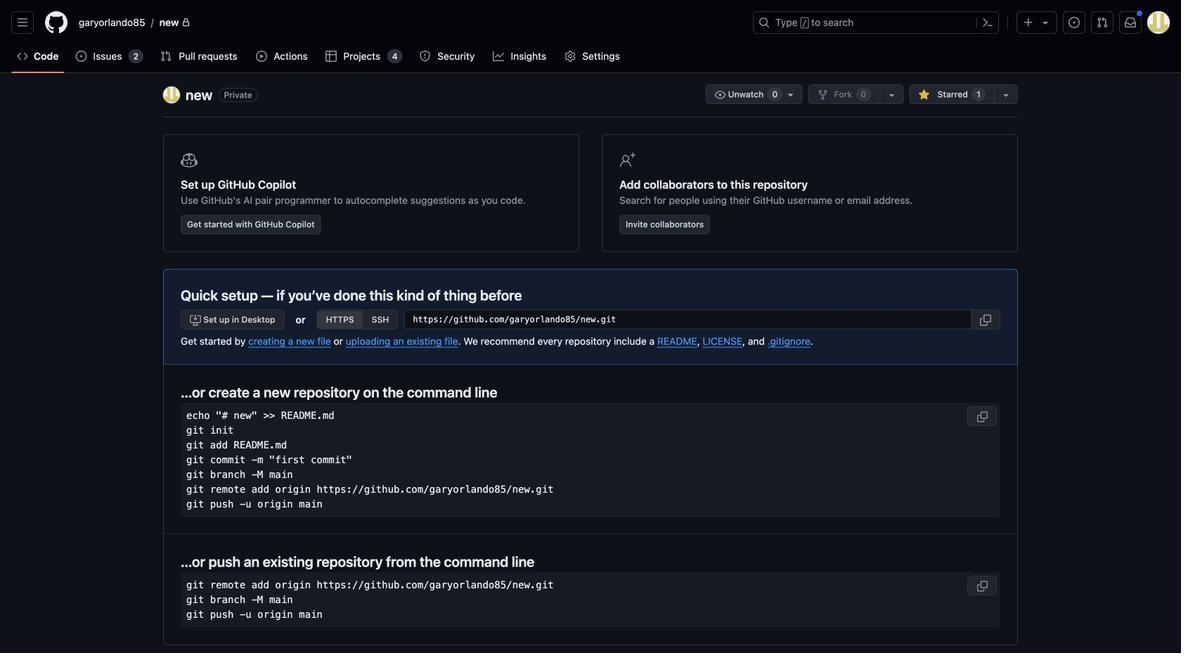 Task type: locate. For each thing, give the bounding box(es) containing it.
command palette image
[[983, 17, 994, 28]]

0 vertical spatial copy to clipboard image
[[981, 315, 992, 326]]

Clone URL text field
[[404, 310, 972, 330]]

1 user starred this repository element
[[972, 87, 986, 101]]

graph image
[[493, 51, 504, 62]]

shield image
[[420, 51, 431, 62]]

banner
[[0, 0, 1182, 73]]

copy to clipboard image
[[977, 412, 988, 423]]

play image
[[256, 51, 267, 62]]

list
[[73, 11, 745, 34]]

star fill image
[[919, 89, 930, 101]]

git pull request image
[[1098, 17, 1109, 28]]

repo forked image
[[818, 89, 829, 101]]

eye image
[[715, 89, 726, 101]]

homepage image
[[45, 11, 68, 34]]

copy to clipboard image
[[981, 315, 992, 326], [977, 581, 988, 592]]



Task type: describe. For each thing, give the bounding box(es) containing it.
add this repository to a list image
[[1001, 89, 1012, 101]]

git pull request image
[[160, 51, 172, 62]]

code image
[[17, 51, 28, 62]]

person add image
[[620, 152, 637, 169]]

table image
[[326, 51, 337, 62]]

gear image
[[565, 51, 576, 62]]

copilot image
[[181, 152, 198, 169]]

owner avatar image
[[163, 87, 180, 103]]

issue opened image
[[76, 51, 87, 62]]

1 vertical spatial copy to clipboard image
[[977, 581, 988, 592]]

you have unread notifications image
[[1126, 17, 1137, 28]]

triangle down image
[[1041, 17, 1052, 28]]

issue opened image
[[1069, 17, 1081, 28]]

lock image
[[182, 18, 190, 27]]

desktop download image
[[190, 315, 201, 326]]

see your forks of this repository image
[[887, 89, 898, 101]]



Task type: vqa. For each thing, say whether or not it's contained in the screenshot.
the weeks for Cannot
no



